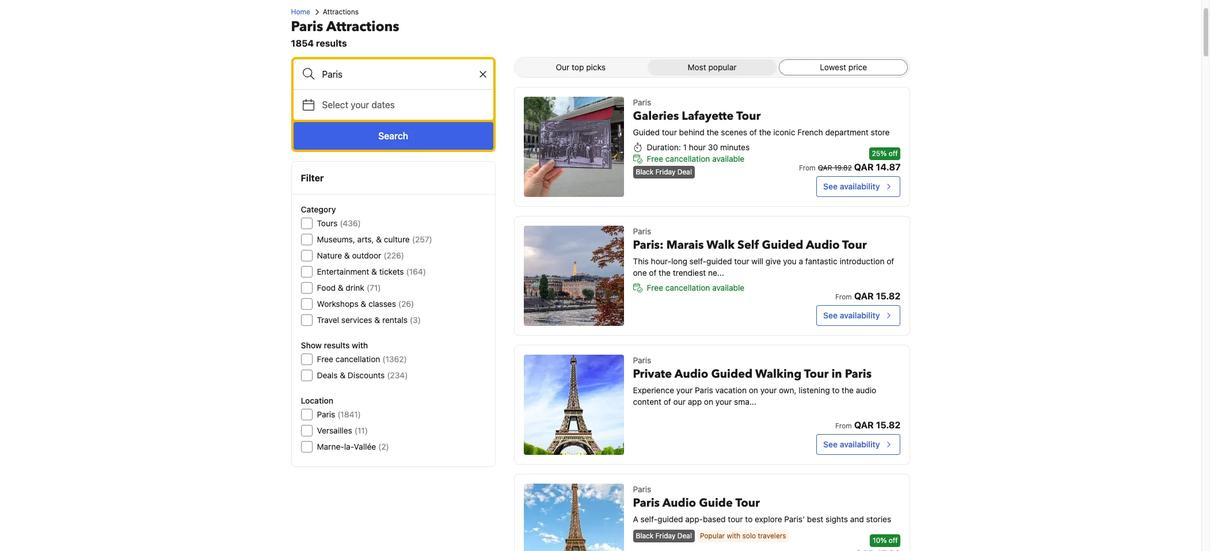 Task type: locate. For each thing, give the bounding box(es) containing it.
paris inside paris paris: marais walk self guided audio tour this hour-long self-guided tour will give you a fantastic introduction of one of the trendiest ne...
[[633, 226, 652, 236]]

1 vertical spatial attractions
[[327, 17, 400, 36]]

2 free cancellation available from the top
[[647, 283, 745, 293]]

0 vertical spatial availability
[[840, 181, 880, 191]]

0 vertical spatial friday
[[656, 168, 676, 176]]

from qar 15.82 for free cancellation available
[[836, 291, 901, 301]]

0 vertical spatial guided
[[707, 256, 732, 266]]

0 horizontal spatial self-
[[641, 514, 658, 524]]

price
[[849, 62, 868, 72]]

1 vertical spatial from qar 15.82
[[836, 420, 901, 430]]

1 vertical spatial see
[[824, 310, 838, 320]]

cancellation down trendiest
[[666, 283, 711, 293]]

2 qar 15.82 from the top
[[855, 420, 901, 430]]

cancellation
[[666, 154, 711, 164], [666, 283, 711, 293], [336, 354, 380, 364]]

2 vertical spatial tour
[[728, 514, 743, 524]]

tour
[[662, 127, 677, 137], [735, 256, 750, 266], [728, 514, 743, 524]]

free cancellation available down the hour on the right top
[[647, 154, 745, 164]]

1 horizontal spatial on
[[749, 385, 759, 395]]

black friday deal down 'a'
[[636, 532, 692, 540]]

0 horizontal spatial with
[[352, 340, 368, 350]]

& for nature & outdoor
[[344, 251, 350, 260]]

black friday deal down duration:
[[636, 168, 692, 176]]

free cancellation available down trendiest
[[647, 283, 745, 293]]

black
[[636, 168, 654, 176], [636, 532, 654, 540]]

the
[[707, 127, 719, 137], [760, 127, 772, 137], [659, 268, 671, 278], [842, 385, 854, 395]]

the left iconic
[[760, 127, 772, 137]]

see availability for paris: marais walk self guided audio tour
[[824, 310, 880, 320]]

tour inside paris private audio guided walking tour in paris experience your paris vacation on your own, listening to the audio content of our app on your sma...
[[805, 366, 829, 382]]

0 vertical spatial from qar 15.82
[[836, 291, 901, 301]]

tour inside paris galeries lafayette tour guided tour behind the scenes of the iconic french department store
[[662, 127, 677, 137]]

1 vertical spatial see availability
[[824, 310, 880, 320]]

tour up scenes
[[737, 108, 761, 124]]

of left our
[[664, 397, 672, 407]]

paris for paris:
[[633, 226, 652, 236]]

tour up listening
[[805, 366, 829, 382]]

guided up ne...
[[707, 256, 732, 266]]

your down walking
[[761, 385, 777, 395]]

workshops & classes (26)
[[317, 299, 414, 309]]

1 see from the top
[[824, 181, 838, 191]]

& right arts,
[[376, 234, 382, 244]]

(436)
[[340, 218, 361, 228]]

0 horizontal spatial guided
[[633, 127, 660, 137]]

2 vertical spatial free
[[317, 354, 334, 364]]

guided inside paris private audio guided walking tour in paris experience your paris vacation on your own, listening to the audio content of our app on your sma...
[[712, 366, 753, 382]]

1 horizontal spatial guided
[[707, 256, 732, 266]]

1 vertical spatial free cancellation available
[[647, 283, 745, 293]]

audio inside paris paris audio guide tour a self-guided app-based tour to explore paris' best sights and stories
[[663, 495, 697, 511]]

vacation
[[716, 385, 747, 395]]

availability down audio
[[840, 440, 880, 449]]

marais
[[667, 237, 704, 253]]

0 vertical spatial black
[[636, 168, 654, 176]]

qar 14.87
[[855, 162, 901, 172]]

search button
[[293, 122, 493, 150]]

deal down app-
[[678, 532, 692, 540]]

tour up introduction
[[843, 237, 867, 253]]

0 vertical spatial see
[[824, 181, 838, 191]]

tour up duration:
[[662, 127, 677, 137]]

1 black friday deal from the top
[[636, 168, 692, 176]]

0 vertical spatial results
[[316, 38, 347, 48]]

guided down 'galeries'
[[633, 127, 660, 137]]

0 vertical spatial deal
[[678, 168, 692, 176]]

see down listening
[[824, 440, 838, 449]]

qar 15.82 down introduction
[[855, 291, 901, 301]]

audio
[[856, 385, 877, 395]]

25% off from qar 19.82 qar 14.87
[[800, 149, 901, 172]]

you
[[784, 256, 797, 266]]

2 vertical spatial see
[[824, 440, 838, 449]]

(26)
[[399, 299, 414, 309]]

audio up app
[[675, 366, 709, 382]]

from for free cancellation available
[[836, 293, 852, 301]]

of right introduction
[[887, 256, 895, 266]]

0 horizontal spatial to
[[746, 514, 753, 524]]

duration: 1 hour 30 minutes
[[647, 142, 750, 152]]

black down 'a'
[[636, 532, 654, 540]]

free down 'one'
[[647, 283, 664, 293]]

tour inside paris paris audio guide tour a self-guided app-based tour to explore paris' best sights and stories
[[736, 495, 760, 511]]

1 vertical spatial black friday deal
[[636, 532, 692, 540]]

0 horizontal spatial on
[[704, 397, 714, 407]]

from inside the 25% off from qar 19.82 qar 14.87
[[800, 164, 816, 172]]

paris:
[[633, 237, 664, 253]]

cancellation up deals & discounts (234)
[[336, 354, 380, 364]]

audio inside paris private audio guided walking tour in paris experience your paris vacation on your own, listening to the audio content of our app on your sma...
[[675, 366, 709, 382]]

from qar 15.82 down introduction
[[836, 291, 901, 301]]

paris audio guide tour image
[[524, 484, 624, 551]]

of right 'one'
[[649, 268, 657, 278]]

1 deal from the top
[[678, 168, 692, 176]]

0 horizontal spatial guided
[[658, 514, 684, 524]]

lafayette
[[682, 108, 734, 124]]

1 vertical spatial on
[[704, 397, 714, 407]]

our
[[674, 397, 686, 407]]

ne...
[[709, 268, 725, 278]]

qar 15.82 down audio
[[855, 420, 901, 430]]

guided up vacation
[[712, 366, 753, 382]]

attractions
[[323, 7, 359, 16], [327, 17, 400, 36]]

2 deal from the top
[[678, 532, 692, 540]]

0 vertical spatial to
[[833, 385, 840, 395]]

1 off from the top
[[889, 149, 898, 158]]

2 black from the top
[[636, 532, 654, 540]]

2 vertical spatial audio
[[663, 495, 697, 511]]

2 availability from the top
[[840, 310, 880, 320]]

0 vertical spatial free cancellation available
[[647, 154, 745, 164]]

travel services & rentals (3)
[[317, 315, 421, 325]]

to inside paris private audio guided walking tour in paris experience your paris vacation on your own, listening to the audio content of our app on your sma...
[[833, 385, 840, 395]]

0 vertical spatial on
[[749, 385, 759, 395]]

from down introduction
[[836, 293, 852, 301]]

1 friday from the top
[[656, 168, 676, 176]]

in
[[832, 366, 843, 382]]

services
[[342, 315, 372, 325]]

2 horizontal spatial guided
[[762, 237, 804, 253]]

paris for galeries
[[633, 97, 652, 107]]

tickets
[[379, 267, 404, 277]]

the inside paris paris: marais walk self guided audio tour this hour-long self-guided tour will give you a fantastic introduction of one of the trendiest ne...
[[659, 268, 671, 278]]

popular
[[709, 62, 737, 72]]

french
[[798, 127, 824, 137]]

your
[[351, 100, 369, 110], [677, 385, 693, 395], [761, 385, 777, 395], [716, 397, 732, 407]]

guided inside paris paris: marais walk self guided audio tour this hour-long self-guided tour will give you a fantastic introduction of one of the trendiest ne...
[[707, 256, 732, 266]]

1 available from the top
[[713, 154, 745, 164]]

available
[[713, 154, 745, 164], [713, 283, 745, 293]]

1 vertical spatial qar 15.82
[[855, 420, 901, 430]]

1 see availability from the top
[[824, 181, 880, 191]]

attractions up 'paris attractions 1854 results' in the top of the page
[[323, 7, 359, 16]]

availability down qar 14.87
[[840, 181, 880, 191]]

2 vertical spatial see availability
[[824, 440, 880, 449]]

friday left popular
[[656, 532, 676, 540]]

and
[[851, 514, 865, 524]]

see availability down introduction
[[824, 310, 880, 320]]

1 qar 15.82 from the top
[[855, 291, 901, 301]]

& right deals on the left bottom
[[340, 370, 346, 380]]

off right 10%
[[889, 536, 898, 545]]

paris paris: marais walk self guided audio tour this hour-long self-guided tour will give you a fantastic introduction of one of the trendiest ne...
[[633, 226, 895, 278]]

free down duration:
[[647, 154, 664, 164]]

nature
[[317, 251, 342, 260]]

0 vertical spatial available
[[713, 154, 745, 164]]

to down in
[[833, 385, 840, 395]]

1 vertical spatial black
[[636, 532, 654, 540]]

paris
[[291, 17, 323, 36], [633, 97, 652, 107], [633, 226, 652, 236], [633, 355, 652, 365], [845, 366, 872, 382], [695, 385, 714, 395], [317, 410, 335, 419], [633, 484, 652, 494], [633, 495, 660, 511]]

free cancellation available
[[647, 154, 745, 164], [647, 283, 745, 293]]

free up deals on the left bottom
[[317, 354, 334, 364]]

1 vertical spatial audio
[[675, 366, 709, 382]]

paris for (1841)
[[317, 410, 335, 419]]

& up travel services & rentals (3)
[[361, 299, 367, 309]]

available down ne...
[[713, 283, 745, 293]]

guided inside paris galeries lafayette tour guided tour behind the scenes of the iconic french department store
[[633, 127, 660, 137]]

self
[[738, 237, 760, 253]]

0 vertical spatial self-
[[690, 256, 707, 266]]

0 vertical spatial tour
[[662, 127, 677, 137]]

0 vertical spatial cancellation
[[666, 154, 711, 164]]

2 see from the top
[[824, 310, 838, 320]]

results inside 'paris attractions 1854 results'
[[316, 38, 347, 48]]

0 vertical spatial guided
[[633, 127, 660, 137]]

versailles
[[317, 426, 352, 435]]

with up free cancellation (1362)
[[352, 340, 368, 350]]

tour up "popular with solo travelers"
[[728, 514, 743, 524]]

results right show
[[324, 340, 350, 350]]

self- right 'a'
[[641, 514, 658, 524]]

the down hour-
[[659, 268, 671, 278]]

2 off from the top
[[889, 536, 898, 545]]

1 availability from the top
[[840, 181, 880, 191]]

0 vertical spatial black friday deal
[[636, 168, 692, 176]]

2 from qar 15.82 from the top
[[836, 420, 901, 430]]

see for galeries lafayette tour
[[824, 181, 838, 191]]

availability for paris: marais walk self guided audio tour
[[840, 310, 880, 320]]

self- inside paris paris audio guide tour a self-guided app-based tour to explore paris' best sights and stories
[[641, 514, 658, 524]]

1 vertical spatial tour
[[735, 256, 750, 266]]

available down minutes
[[713, 154, 745, 164]]

1 from qar 15.82 from the top
[[836, 291, 901, 301]]

off inside the 25% off from qar 19.82 qar 14.87
[[889, 149, 898, 158]]

hour-
[[651, 256, 672, 266]]

1 vertical spatial available
[[713, 283, 745, 293]]

show results with
[[301, 340, 368, 350]]

marne-
[[317, 442, 344, 452]]

tour inside paris paris audio guide tour a self-guided app-based tour to explore paris' best sights and stories
[[728, 514, 743, 524]]

& up entertainment
[[344, 251, 350, 260]]

2 vertical spatial guided
[[712, 366, 753, 382]]

1 vertical spatial self-
[[641, 514, 658, 524]]

the inside paris private audio guided walking tour in paris experience your paris vacation on your own, listening to the audio content of our app on your sma...
[[842, 385, 854, 395]]

see for paris: marais walk self guided audio tour
[[824, 310, 838, 320]]

most
[[688, 62, 707, 72]]

0 vertical spatial free
[[647, 154, 664, 164]]

app-
[[686, 514, 703, 524]]

2 see availability from the top
[[824, 310, 880, 320]]

on up sma...
[[749, 385, 759, 395]]

off right 25%
[[889, 149, 898, 158]]

discounts
[[348, 370, 385, 380]]

1 free cancellation available from the top
[[647, 154, 745, 164]]

from down in
[[836, 422, 852, 430]]

travel
[[317, 315, 339, 325]]

show
[[301, 340, 322, 350]]

1 vertical spatial availability
[[840, 310, 880, 320]]

sma...
[[735, 397, 757, 407]]

galeries lafayette tour image
[[524, 97, 624, 197]]

from qar 15.82 down audio
[[836, 420, 901, 430]]

of right scenes
[[750, 127, 757, 137]]

0 vertical spatial qar 15.82
[[855, 291, 901, 301]]

paris inside 'paris attractions 1854 results'
[[291, 17, 323, 36]]

introduction
[[840, 256, 885, 266]]

1 horizontal spatial guided
[[712, 366, 753, 382]]

guided up you
[[762, 237, 804, 253]]

&
[[376, 234, 382, 244], [344, 251, 350, 260], [372, 267, 377, 277], [338, 283, 344, 293], [361, 299, 367, 309], [375, 315, 380, 325], [340, 370, 346, 380]]

black down duration:
[[636, 168, 654, 176]]

on right app
[[704, 397, 714, 407]]

0 vertical spatial from
[[800, 164, 816, 172]]

availability down introduction
[[840, 310, 880, 320]]

results right 1854 on the left top of the page
[[316, 38, 347, 48]]

qar 15.82
[[855, 291, 901, 301], [855, 420, 901, 430]]

1 vertical spatial with
[[727, 532, 741, 540]]

qar 19.82
[[818, 164, 852, 172]]

see availability
[[824, 181, 880, 191], [824, 310, 880, 320], [824, 440, 880, 449]]

tour up the explore
[[736, 495, 760, 511]]

tour inside paris paris: marais walk self guided audio tour this hour-long self-guided tour will give you a fantastic introduction of one of the trendiest ne...
[[843, 237, 867, 253]]

tour inside paris galeries lafayette tour guided tour behind the scenes of the iconic french department store
[[737, 108, 761, 124]]

1 vertical spatial guided
[[762, 237, 804, 253]]

from for private audio guided walking tour in paris
[[836, 422, 852, 430]]

25%
[[872, 149, 887, 158]]

1 horizontal spatial with
[[727, 532, 741, 540]]

1 horizontal spatial self-
[[690, 256, 707, 266]]

attractions up where are you going? "search box"
[[327, 17, 400, 36]]

1 vertical spatial from
[[836, 293, 852, 301]]

to
[[833, 385, 840, 395], [746, 514, 753, 524]]

& up "(71)"
[[372, 267, 377, 277]]

cancellation down "1"
[[666, 154, 711, 164]]

one
[[633, 268, 647, 278]]

your up our
[[677, 385, 693, 395]]

friday down duration:
[[656, 168, 676, 176]]

(3)
[[410, 315, 421, 325]]

1
[[684, 142, 687, 152]]

0 vertical spatial see availability
[[824, 181, 880, 191]]

lowest price
[[821, 62, 868, 72]]

app
[[688, 397, 702, 407]]

deal down "1"
[[678, 168, 692, 176]]

audio up app-
[[663, 495, 697, 511]]

1 vertical spatial friday
[[656, 532, 676, 540]]

from left qar 19.82
[[800, 164, 816, 172]]

2 vertical spatial from
[[836, 422, 852, 430]]

vallée
[[354, 442, 376, 452]]

see
[[824, 181, 838, 191], [824, 310, 838, 320], [824, 440, 838, 449]]

self- up trendiest
[[690, 256, 707, 266]]

2 vertical spatial availability
[[840, 440, 880, 449]]

with left solo
[[727, 532, 741, 540]]

2 friday from the top
[[656, 532, 676, 540]]

1 vertical spatial guided
[[658, 514, 684, 524]]

0 vertical spatial attractions
[[323, 7, 359, 16]]

the left audio
[[842, 385, 854, 395]]

0 vertical spatial off
[[889, 149, 898, 158]]

1 vertical spatial deal
[[678, 532, 692, 540]]

paris inside paris galeries lafayette tour guided tour behind the scenes of the iconic french department store
[[633, 97, 652, 107]]

1 vertical spatial off
[[889, 536, 898, 545]]

& for deals & discounts
[[340, 370, 346, 380]]

to up solo
[[746, 514, 753, 524]]

1 vertical spatial to
[[746, 514, 753, 524]]

see down qar 19.82
[[824, 181, 838, 191]]

tour left will
[[735, 256, 750, 266]]

guided
[[633, 127, 660, 137], [762, 237, 804, 253], [712, 366, 753, 382]]

marne-la-vallée (2)
[[317, 442, 389, 452]]

(1362)
[[383, 354, 407, 364]]

audio up "fantastic"
[[806, 237, 840, 253]]

see down "fantastic"
[[824, 310, 838, 320]]

guided left app-
[[658, 514, 684, 524]]

1 horizontal spatial to
[[833, 385, 840, 395]]

see availability down audio
[[824, 440, 880, 449]]

see availability down qar 19.82
[[824, 181, 880, 191]]

with
[[352, 340, 368, 350], [727, 532, 741, 540]]

& left drink
[[338, 283, 344, 293]]

popular
[[700, 532, 725, 540]]

0 vertical spatial audio
[[806, 237, 840, 253]]

see availability for galeries lafayette tour
[[824, 181, 880, 191]]

on
[[749, 385, 759, 395], [704, 397, 714, 407]]



Task type: vqa. For each thing, say whether or not it's contained in the screenshot.
left 16
no



Task type: describe. For each thing, give the bounding box(es) containing it.
entertainment
[[317, 267, 369, 277]]

behind
[[680, 127, 705, 137]]

30
[[708, 142, 718, 152]]

guided inside paris paris audio guide tour a self-guided app-based tour to explore paris' best sights and stories
[[658, 514, 684, 524]]

off for 25% off from qar 19.82 qar 14.87
[[889, 149, 898, 158]]

museums,
[[317, 234, 355, 244]]

qar 15.82 for free cancellation available
[[855, 291, 901, 301]]

1 vertical spatial results
[[324, 340, 350, 350]]

paris for attractions
[[291, 17, 323, 36]]

paris (1841)
[[317, 410, 361, 419]]

tours
[[317, 218, 338, 228]]

free cancellation (1362)
[[317, 354, 407, 364]]

self- inside paris paris: marais walk self guided audio tour this hour-long self-guided tour will give you a fantastic introduction of one of the trendiest ne...
[[690, 256, 707, 266]]

(2)
[[379, 442, 389, 452]]

give
[[766, 256, 781, 266]]

2 vertical spatial cancellation
[[336, 354, 380, 364]]

rentals
[[382, 315, 408, 325]]

most popular
[[688, 62, 737, 72]]

qar 15.82 for private audio guided walking tour in paris
[[855, 420, 901, 430]]

2 available from the top
[[713, 283, 745, 293]]

a
[[799, 256, 804, 266]]

the up 30
[[707, 127, 719, 137]]

home link
[[291, 7, 310, 17]]

(1841)
[[338, 410, 361, 419]]

iconic
[[774, 127, 796, 137]]

audio for tour
[[663, 495, 697, 511]]

Where are you going? search field
[[293, 59, 493, 89]]

will
[[752, 256, 764, 266]]

audio for walking
[[675, 366, 709, 382]]

select
[[322, 100, 349, 110]]

scenes
[[721, 127, 748, 137]]

our
[[556, 62, 570, 72]]

dates
[[372, 100, 395, 110]]

your down vacation
[[716, 397, 732, 407]]

stories
[[867, 514, 892, 524]]

fantastic
[[806, 256, 838, 266]]

food
[[317, 283, 336, 293]]

of inside paris private audio guided walking tour in paris experience your paris vacation on your own, listening to the audio content of our app on your sma...
[[664, 397, 672, 407]]

minutes
[[721, 142, 750, 152]]

classes
[[369, 299, 396, 309]]

entertainment & tickets (164)
[[317, 267, 426, 277]]

store
[[871, 127, 890, 137]]

lowest
[[821, 62, 847, 72]]

10%
[[873, 536, 887, 545]]

& for entertainment & tickets
[[372, 267, 377, 277]]

tour inside paris paris: marais walk self guided audio tour this hour-long self-guided tour will give you a fantastic introduction of one of the trendiest ne...
[[735, 256, 750, 266]]

search
[[379, 131, 408, 141]]

department
[[826, 127, 869, 137]]

attractions inside 'paris attractions 1854 results'
[[327, 17, 400, 36]]

paris private audio guided walking tour in paris experience your paris vacation on your own, listening to the audio content of our app on your sma...
[[633, 355, 877, 407]]

picks
[[587, 62, 606, 72]]

trendiest
[[673, 268, 706, 278]]

deals & discounts (234)
[[317, 370, 408, 380]]

off for 10% off
[[889, 536, 898, 545]]

private audio guided walking tour in paris image
[[524, 355, 624, 455]]

deals
[[317, 370, 338, 380]]

la-
[[344, 442, 354, 452]]

walking
[[756, 366, 802, 382]]

outdoor
[[352, 251, 382, 260]]

from qar 15.82 for private audio guided walking tour in paris
[[836, 420, 901, 430]]

to inside paris paris audio guide tour a self-guided app-based tour to explore paris' best sights and stories
[[746, 514, 753, 524]]

arts,
[[358, 234, 374, 244]]

1854
[[291, 38, 314, 48]]

filter
[[301, 173, 324, 183]]

guided inside paris paris: marais walk self guided audio tour this hour-long self-guided tour will give you a fantastic introduction of one of the trendiest ne...
[[762, 237, 804, 253]]

3 see availability from the top
[[824, 440, 880, 449]]

sights
[[826, 514, 848, 524]]

2 black friday deal from the top
[[636, 532, 692, 540]]

paris attractions 1854 results
[[291, 17, 400, 48]]

guide
[[699, 495, 733, 511]]

tours (436)
[[317, 218, 361, 228]]

& for workshops & classes
[[361, 299, 367, 309]]

your left dates
[[351, 100, 369, 110]]

0 vertical spatial with
[[352, 340, 368, 350]]

(164)
[[406, 267, 426, 277]]

paris'
[[785, 514, 805, 524]]

food & drink (71)
[[317, 283, 381, 293]]

museums, arts, & culture (257)
[[317, 234, 432, 244]]

& down classes
[[375, 315, 380, 325]]

of inside paris galeries lafayette tour guided tour behind the scenes of the iconic french department store
[[750, 127, 757, 137]]

versailles (11)
[[317, 426, 368, 435]]

paris paris audio guide tour a self-guided app-based tour to explore paris' best sights and stories
[[633, 484, 892, 524]]

availability for galeries lafayette tour
[[840, 181, 880, 191]]

(226)
[[384, 251, 404, 260]]

galeries
[[633, 108, 679, 124]]

best
[[808, 514, 824, 524]]

workshops
[[317, 299, 359, 309]]

paris: marais walk self guided audio tour image
[[524, 226, 624, 326]]

travelers
[[758, 532, 787, 540]]

3 see from the top
[[824, 440, 838, 449]]

explore
[[755, 514, 783, 524]]

location
[[301, 396, 334, 406]]

1 vertical spatial cancellation
[[666, 283, 711, 293]]

1 black from the top
[[636, 168, 654, 176]]

audio inside paris paris: marais walk self guided audio tour this hour-long self-guided tour will give you a fantastic introduction of one of the trendiest ne...
[[806, 237, 840, 253]]

own,
[[779, 385, 797, 395]]

paris galeries lafayette tour guided tour behind the scenes of the iconic french department store
[[633, 97, 890, 137]]

1 vertical spatial free
[[647, 283, 664, 293]]

long
[[672, 256, 688, 266]]

this
[[633, 256, 649, 266]]

paris for paris
[[633, 484, 652, 494]]

& for food & drink
[[338, 283, 344, 293]]

(11)
[[355, 426, 368, 435]]

3 availability from the top
[[840, 440, 880, 449]]

(234)
[[387, 370, 408, 380]]

category
[[301, 204, 336, 214]]

(71)
[[367, 283, 381, 293]]

nature & outdoor (226)
[[317, 251, 404, 260]]

(257)
[[412, 234, 432, 244]]

solo
[[743, 532, 756, 540]]

walk
[[707, 237, 735, 253]]

paris for private
[[633, 355, 652, 365]]

private
[[633, 366, 672, 382]]

our top picks
[[556, 62, 606, 72]]

popular with solo travelers
[[700, 532, 787, 540]]



